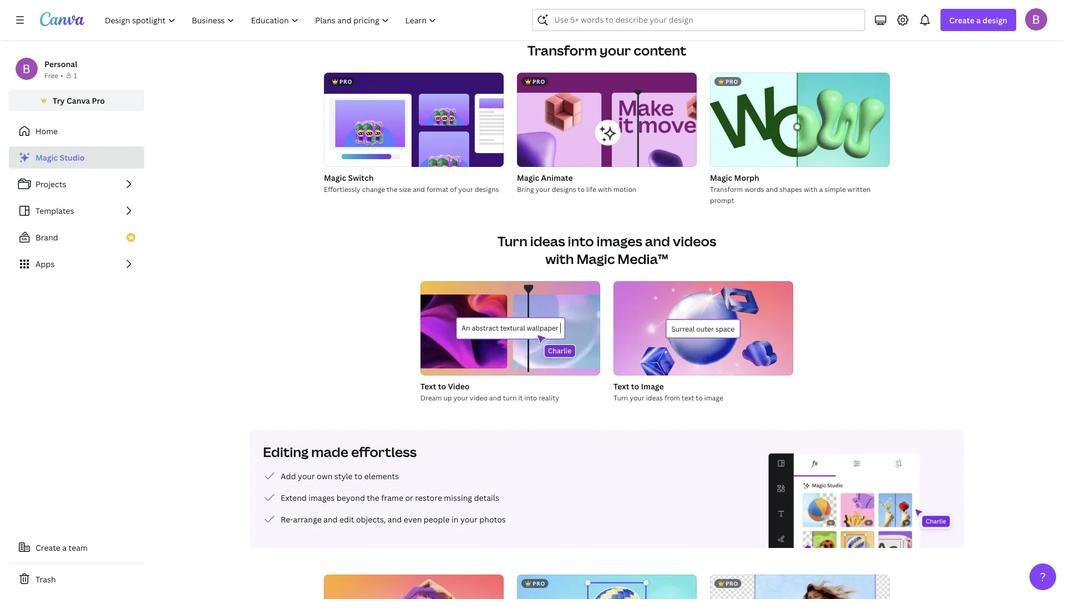Task type: vqa. For each thing, say whether or not it's contained in the screenshot.


Task type: describe. For each thing, give the bounding box(es) containing it.
re-arrange and edit objects, and even people in your photos
[[281, 514, 506, 525]]

turn inside turn ideas into images and videos with magic media™
[[498, 232, 528, 250]]

to inside magic animate bring your designs to life with motion
[[578, 185, 585, 194]]

group for text to video
[[421, 281, 601, 376]]

image
[[642, 381, 664, 392]]

image
[[705, 393, 724, 403]]

turn
[[503, 393, 517, 403]]

?
[[1041, 569, 1047, 585]]

details
[[474, 493, 500, 503]]

pro group for magic morph
[[711, 73, 891, 167]]

morph
[[735, 172, 760, 183]]

bring
[[517, 185, 534, 194]]

create a design
[[950, 15, 1008, 25]]

studio
[[60, 152, 85, 163]]

and left even
[[388, 514, 402, 525]]

made
[[311, 443, 349, 461]]

images inside turn ideas into images and videos with magic media™
[[597, 232, 643, 250]]

your inside magic animate bring your designs to life with motion
[[536, 185, 551, 194]]

life
[[587, 185, 597, 194]]

even
[[404, 514, 422, 525]]

video
[[470, 393, 488, 403]]

of
[[450, 185, 457, 194]]

turn ideas into images and videos with magic media™
[[498, 232, 717, 268]]

magic inside turn ideas into images and videos with magic media™
[[577, 250, 615, 268]]

try canva pro
[[53, 95, 105, 106]]

media™
[[618, 250, 669, 268]]

templates link
[[9, 200, 144, 222]]

pro group for magic switch
[[324, 73, 504, 167]]

pro for morph
[[726, 78, 739, 85]]

magic animate bring your designs to life with motion
[[517, 172, 637, 194]]

design
[[983, 15, 1008, 25]]

with inside magic animate bring your designs to life with motion
[[598, 185, 612, 194]]

photos
[[480, 514, 506, 525]]

restore
[[415, 493, 442, 503]]

editing made effortless
[[263, 443, 417, 461]]

a inside 'magic morph transform words and shapes with a simple written prompt'
[[820, 185, 824, 194]]

shapes
[[780, 185, 803, 194]]

magic studio
[[36, 152, 85, 163]]

free •
[[44, 71, 63, 80]]

edit
[[340, 514, 355, 525]]

in
[[452, 514, 459, 525]]

motion
[[614, 185, 637, 194]]

pro for switch
[[340, 78, 352, 85]]

to left image
[[632, 381, 640, 392]]

your left content
[[600, 41, 631, 59]]

1 vertical spatial images
[[309, 493, 335, 503]]

pro for animate
[[533, 78, 546, 85]]

a for design
[[977, 15, 982, 25]]

create a design button
[[941, 9, 1017, 31]]

or
[[406, 493, 414, 503]]

home
[[36, 126, 58, 136]]

simple
[[825, 185, 847, 194]]

canva
[[67, 95, 90, 106]]

0 horizontal spatial transform
[[528, 41, 597, 59]]

projects link
[[9, 173, 144, 195]]

magic switch image
[[324, 73, 504, 167]]

ideas inside text to image turn your ideas from text to image
[[647, 393, 663, 403]]

words
[[745, 185, 765, 194]]

magic switch effortlessly change the size and format of your designs
[[324, 172, 499, 194]]

magic morph group
[[711, 73, 891, 206]]

written
[[848, 185, 871, 194]]

Search search field
[[555, 9, 844, 31]]

magic animate group
[[517, 73, 697, 195]]

to right text
[[696, 393, 703, 403]]

text to image image
[[614, 281, 794, 376]]

extend images beyond the frame or restore missing details
[[281, 493, 500, 503]]

text to video dream up your video and turn it into reality
[[421, 381, 560, 403]]

dream
[[421, 393, 442, 403]]

and inside turn ideas into images and videos with magic media™
[[646, 232, 671, 250]]

your inside text to video dream up your video and turn it into reality
[[454, 393, 469, 403]]

trash link
[[9, 569, 144, 591]]

reality
[[539, 393, 560, 403]]

up
[[444, 393, 452, 403]]

personal
[[44, 59, 77, 69]]

text
[[682, 393, 695, 403]]

with for magic morph transform words and shapes with a simple written prompt
[[804, 185, 818, 194]]

magic for magic morph transform words and shapes with a simple written prompt
[[711, 172, 733, 183]]

text for text to image
[[614, 381, 630, 392]]

ideas inside turn ideas into images and videos with magic media™
[[531, 232, 566, 250]]



Task type: locate. For each thing, give the bounding box(es) containing it.
designs right of
[[475, 185, 499, 194]]

team
[[69, 543, 88, 553]]

into down life
[[568, 232, 594, 250]]

arrange
[[293, 514, 322, 525]]

magic inside 'magic morph transform words and shapes with a simple written prompt'
[[711, 172, 733, 183]]

magic animate image
[[517, 73, 697, 167]]

pro inside magic switch "group"
[[340, 78, 352, 85]]

pro inside magic animate group
[[533, 78, 546, 85]]

1 horizontal spatial ideas
[[647, 393, 663, 403]]

2 text from the left
[[614, 381, 630, 392]]

editing
[[263, 443, 309, 461]]

images down "own"
[[309, 493, 335, 503]]

text left image
[[614, 381, 630, 392]]

into inside turn ideas into images and videos with magic media™
[[568, 232, 594, 250]]

magic for magic studio
[[36, 152, 58, 163]]

to inside text to video dream up your video and turn it into reality
[[438, 381, 446, 392]]

a
[[977, 15, 982, 25], [820, 185, 824, 194], [62, 543, 67, 553]]

1 horizontal spatial text
[[614, 381, 630, 392]]

content
[[634, 41, 687, 59]]

and left turn
[[490, 393, 502, 403]]

free
[[44, 71, 58, 80]]

group for text to image
[[614, 281, 794, 376]]

brand link
[[9, 227, 144, 249]]

a left team
[[62, 543, 67, 553]]

1 vertical spatial list
[[263, 470, 506, 526]]

style
[[335, 471, 353, 482]]

size
[[399, 185, 412, 194]]

1 vertical spatial create
[[36, 543, 60, 553]]

and inside magic switch effortlessly change the size and format of your designs
[[413, 185, 425, 194]]

0 vertical spatial the
[[387, 185, 398, 194]]

apps link
[[9, 253, 144, 275]]

0 horizontal spatial create
[[36, 543, 60, 553]]

your inside magic switch effortlessly change the size and format of your designs
[[459, 185, 473, 194]]

create left design
[[950, 15, 975, 25]]

0 horizontal spatial list
[[9, 147, 144, 275]]

1 text from the left
[[421, 381, 437, 392]]

1 vertical spatial the
[[367, 493, 380, 503]]

beyond
[[337, 493, 365, 503]]

to up up
[[438, 381, 446, 392]]

and left videos in the right top of the page
[[646, 232, 671, 250]]

templates
[[36, 206, 74, 216]]

and right words
[[766, 185, 779, 194]]

the left size
[[387, 185, 398, 194]]

list
[[9, 147, 144, 275], [263, 470, 506, 526]]

text for text to video
[[421, 381, 437, 392]]

people
[[424, 514, 450, 525]]

text to image turn your ideas from text to image
[[614, 381, 724, 403]]

? button
[[1030, 564, 1057, 591]]

create for create a design
[[950, 15, 975, 25]]

1 vertical spatial a
[[820, 185, 824, 194]]

videos
[[673, 232, 717, 250]]

0 horizontal spatial ideas
[[531, 232, 566, 250]]

0 horizontal spatial designs
[[475, 185, 499, 194]]

list containing magic studio
[[9, 147, 144, 275]]

1 vertical spatial transform
[[711, 185, 744, 194]]

1 horizontal spatial list
[[263, 470, 506, 526]]

your right 'bring'
[[536, 185, 551, 194]]

your
[[600, 41, 631, 59], [459, 185, 473, 194], [536, 185, 551, 194], [454, 393, 469, 403], [630, 393, 645, 403], [298, 471, 315, 482], [461, 514, 478, 525]]

your right add
[[298, 471, 315, 482]]

magic inside magic animate bring your designs to life with motion
[[517, 172, 540, 183]]

2 horizontal spatial with
[[804, 185, 818, 194]]

from
[[665, 393, 681, 403]]

create
[[950, 15, 975, 25], [36, 543, 60, 553]]

2 designs from the left
[[552, 185, 577, 194]]

turn
[[498, 232, 528, 250], [614, 393, 629, 403]]

apps
[[36, 259, 55, 270]]

re-
[[281, 514, 293, 525]]

1 horizontal spatial create
[[950, 15, 975, 25]]

own
[[317, 471, 333, 482]]

1 vertical spatial turn
[[614, 393, 629, 403]]

create a team button
[[9, 537, 144, 559]]

images down motion
[[597, 232, 643, 250]]

0 horizontal spatial with
[[546, 250, 574, 268]]

a inside dropdown button
[[977, 15, 982, 25]]

extend
[[281, 493, 307, 503]]

0 horizontal spatial a
[[62, 543, 67, 553]]

pro group for magic animate
[[517, 73, 697, 167]]

0 vertical spatial images
[[597, 232, 643, 250]]

your right of
[[459, 185, 473, 194]]

2 pro group from the left
[[517, 73, 697, 167]]

create for create a team
[[36, 543, 60, 553]]

into right the "it"
[[525, 393, 538, 403]]

1 vertical spatial ideas
[[647, 393, 663, 403]]

try canva pro button
[[9, 90, 144, 111]]

magic inside magic switch effortlessly change the size and format of your designs
[[324, 172, 347, 183]]

0 vertical spatial ideas
[[531, 232, 566, 250]]

pro inside magic morph group
[[726, 78, 739, 85]]

effortlessly
[[324, 185, 361, 194]]

frame
[[382, 493, 404, 503]]

to right style
[[355, 471, 363, 482]]

group
[[421, 281, 601, 376], [614, 281, 794, 376], [324, 575, 504, 600]]

switch
[[348, 172, 374, 183]]

turn inside text to image turn your ideas from text to image
[[614, 393, 629, 403]]

0 vertical spatial into
[[568, 232, 594, 250]]

a for team
[[62, 543, 67, 553]]

1 designs from the left
[[475, 185, 499, 194]]

3 pro group from the left
[[711, 73, 891, 167]]

add
[[281, 471, 296, 482]]

transform inside 'magic morph transform words and shapes with a simple written prompt'
[[711, 185, 744, 194]]

effortless
[[351, 443, 417, 461]]

magic left the media™
[[577, 250, 615, 268]]

0 vertical spatial transform
[[528, 41, 597, 59]]

magic up "prompt"
[[711, 172, 733, 183]]

magic up 'effortlessly'
[[324, 172, 347, 183]]

create left team
[[36, 543, 60, 553]]

0 vertical spatial turn
[[498, 232, 528, 250]]

and left edit
[[324, 514, 338, 525]]

pro group
[[324, 73, 504, 167], [517, 73, 697, 167], [711, 73, 891, 167]]

transform your content
[[528, 41, 687, 59]]

turn left from
[[614, 393, 629, 403]]

missing
[[444, 493, 472, 503]]

bob builder image
[[1026, 8, 1048, 30]]

create a team
[[36, 543, 88, 553]]

brand
[[36, 232, 58, 243]]

2 vertical spatial a
[[62, 543, 67, 553]]

1 horizontal spatial pro group
[[517, 73, 697, 167]]

text to video group
[[421, 281, 601, 404]]

create inside dropdown button
[[950, 15, 975, 25]]

with for turn ideas into images and videos with magic media™
[[546, 250, 574, 268]]

0 horizontal spatial images
[[309, 493, 335, 503]]

1 vertical spatial into
[[525, 393, 538, 403]]

magic up 'bring'
[[517, 172, 540, 183]]

to left life
[[578, 185, 585, 194]]

and right size
[[413, 185, 425, 194]]

change
[[362, 185, 386, 194]]

into inside text to video dream up your video and turn it into reality
[[525, 393, 538, 403]]

2 horizontal spatial pro group
[[711, 73, 891, 167]]

1
[[74, 71, 77, 80]]

transform
[[528, 41, 597, 59], [711, 185, 744, 194]]

home link
[[9, 120, 144, 142]]

into
[[568, 232, 594, 250], [525, 393, 538, 403]]

None search field
[[533, 9, 866, 31]]

the inside magic switch effortlessly change the size and format of your designs
[[387, 185, 398, 194]]

elements
[[365, 471, 399, 482]]

0 horizontal spatial the
[[367, 493, 380, 503]]

magic morph transform words and shapes with a simple written prompt
[[711, 172, 871, 205]]

0 vertical spatial list
[[9, 147, 144, 275]]

your down image
[[630, 393, 645, 403]]

text to video image
[[421, 281, 601, 376]]

add your own style to elements
[[281, 471, 399, 482]]

images
[[597, 232, 643, 250], [309, 493, 335, 503]]

with inside 'magic morph transform words and shapes with a simple written prompt'
[[804, 185, 818, 194]]

text to image group
[[614, 281, 794, 404]]

trash
[[36, 574, 56, 585]]

magic morph image
[[711, 73, 891, 167]]

a left design
[[977, 15, 982, 25]]

and inside text to video dream up your video and turn it into reality
[[490, 393, 502, 403]]

to
[[578, 185, 585, 194], [438, 381, 446, 392], [632, 381, 640, 392], [696, 393, 703, 403], [355, 471, 363, 482]]

the left frame
[[367, 493, 380, 503]]

your right in
[[461, 514, 478, 525]]

your inside text to image turn your ideas from text to image
[[630, 393, 645, 403]]

format
[[427, 185, 449, 194]]

1 horizontal spatial the
[[387, 185, 398, 194]]

designs down the animate
[[552, 185, 577, 194]]

video
[[448, 381, 470, 392]]

1 horizontal spatial images
[[597, 232, 643, 250]]

0 vertical spatial create
[[950, 15, 975, 25]]

designs
[[475, 185, 499, 194], [552, 185, 577, 194]]

text inside text to video dream up your video and turn it into reality
[[421, 381, 437, 392]]

magic for magic animate bring your designs to life with motion
[[517, 172, 540, 183]]

0 vertical spatial a
[[977, 15, 982, 25]]

list containing add your own style to elements
[[263, 470, 506, 526]]

2 horizontal spatial a
[[977, 15, 982, 25]]

projects
[[36, 179, 66, 190]]

1 pro group from the left
[[324, 73, 504, 167]]

•
[[61, 71, 63, 80]]

magic switch group
[[324, 73, 504, 195]]

it
[[519, 393, 523, 403]]

and inside 'magic morph transform words and shapes with a simple written prompt'
[[766, 185, 779, 194]]

a inside button
[[62, 543, 67, 553]]

with
[[598, 185, 612, 194], [804, 185, 818, 194], [546, 250, 574, 268]]

0 horizontal spatial turn
[[498, 232, 528, 250]]

a left simple
[[820, 185, 824, 194]]

text
[[421, 381, 437, 392], [614, 381, 630, 392]]

text up dream
[[421, 381, 437, 392]]

designs inside magic switch effortlessly change the size and format of your designs
[[475, 185, 499, 194]]

1 horizontal spatial transform
[[711, 185, 744, 194]]

magic
[[36, 152, 58, 163], [324, 172, 347, 183], [517, 172, 540, 183], [711, 172, 733, 183], [577, 250, 615, 268]]

top level navigation element
[[98, 9, 446, 31]]

0 horizontal spatial text
[[421, 381, 437, 392]]

1 horizontal spatial a
[[820, 185, 824, 194]]

your down video
[[454, 393, 469, 403]]

the
[[387, 185, 398, 194], [367, 493, 380, 503]]

animate
[[542, 172, 573, 183]]

try
[[53, 95, 65, 106]]

magic for magic switch effortlessly change the size and format of your designs
[[324, 172, 347, 183]]

magic left studio
[[36, 152, 58, 163]]

1 horizontal spatial into
[[568, 232, 594, 250]]

create inside button
[[36, 543, 60, 553]]

0 horizontal spatial into
[[525, 393, 538, 403]]

turn down 'bring'
[[498, 232, 528, 250]]

pro
[[92, 95, 105, 106]]

objects,
[[356, 514, 386, 525]]

with inside turn ideas into images and videos with magic media™
[[546, 250, 574, 268]]

ideas
[[531, 232, 566, 250], [647, 393, 663, 403]]

0 horizontal spatial pro group
[[324, 73, 504, 167]]

magic studio link
[[9, 147, 144, 169]]

1 horizontal spatial turn
[[614, 393, 629, 403]]

1 horizontal spatial with
[[598, 185, 612, 194]]

designs inside magic animate bring your designs to life with motion
[[552, 185, 577, 194]]

prompt
[[711, 196, 735, 205]]

and
[[413, 185, 425, 194], [766, 185, 779, 194], [646, 232, 671, 250], [490, 393, 502, 403], [324, 514, 338, 525], [388, 514, 402, 525]]

1 horizontal spatial designs
[[552, 185, 577, 194]]

text inside text to image turn your ideas from text to image
[[614, 381, 630, 392]]



